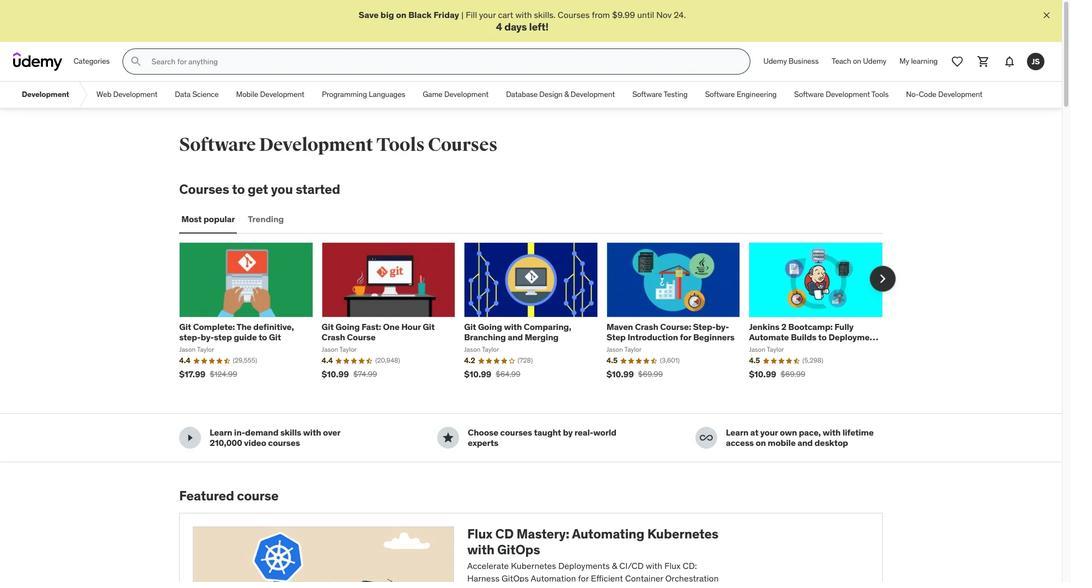 Task type: vqa. For each thing, say whether or not it's contained in the screenshot.
skills.
yes



Task type: locate. For each thing, give the bounding box(es) containing it.
1 vertical spatial your
[[761, 427, 778, 438]]

notifications image
[[1004, 55, 1017, 68]]

git going with comparing, branching and merging link
[[464, 322, 572, 343]]

gitops down accelerate
[[502, 573, 529, 582]]

medium image
[[442, 432, 455, 445]]

featured
[[179, 488, 234, 505]]

teach on udemy
[[832, 56, 887, 66]]

0 horizontal spatial learn
[[210, 427, 232, 438]]

step-
[[693, 322, 716, 332]]

crash left course
[[322, 332, 345, 343]]

0 horizontal spatial courses
[[179, 181, 229, 198]]

courses right video
[[268, 438, 300, 448]]

and
[[508, 332, 523, 343], [798, 438, 813, 448]]

0 horizontal spatial &
[[565, 90, 569, 99]]

1 udemy from the left
[[764, 56, 787, 66]]

medium image left 210,000
[[184, 432, 197, 445]]

with up days
[[516, 9, 532, 20]]

flux left cd:
[[665, 561, 681, 572]]

2 vertical spatial courses
[[179, 181, 229, 198]]

0 vertical spatial and
[[508, 332, 523, 343]]

skills.
[[534, 9, 556, 20]]

mastery:
[[517, 526, 570, 543]]

1 horizontal spatial by-
[[716, 322, 729, 332]]

to right builds
[[819, 332, 827, 343]]

0 horizontal spatial on
[[396, 9, 407, 20]]

learn left at
[[726, 427, 749, 438]]

2 udemy from the left
[[863, 56, 887, 66]]

crash right maven
[[635, 322, 659, 332]]

and left merging
[[508, 332, 523, 343]]

0 horizontal spatial your
[[479, 9, 496, 20]]

next image
[[874, 270, 892, 287]]

introduction
[[628, 332, 678, 343]]

by-
[[716, 322, 729, 332], [201, 332, 214, 343]]

1 going from the left
[[336, 322, 360, 332]]

medium image left access
[[700, 432, 713, 445]]

js
[[1032, 57, 1040, 66]]

data science
[[175, 90, 219, 99]]

courses down game development link
[[428, 134, 498, 156]]

0 horizontal spatial kubernetes
[[511, 561, 556, 572]]

1 vertical spatial flux
[[665, 561, 681, 572]]

udemy left business
[[764, 56, 787, 66]]

going inside git going fast: one hour git crash course
[[336, 322, 360, 332]]

0 horizontal spatial and
[[508, 332, 523, 343]]

automate
[[749, 332, 789, 343]]

your inside learn at your own pace, with lifetime access on mobile and desktop
[[761, 427, 778, 438]]

categories
[[74, 56, 110, 66]]

1 horizontal spatial for
[[680, 332, 692, 343]]

tools down the languages
[[376, 134, 425, 156]]

courses inside choose courses taught by real-world experts
[[500, 427, 532, 438]]

0 vertical spatial gitops
[[497, 541, 540, 558]]

2 learn from the left
[[726, 427, 749, 438]]

1 horizontal spatial tools
[[872, 90, 889, 99]]

automating
[[572, 526, 645, 543]]

git inside git going with comparing, branching and merging
[[464, 322, 476, 332]]

1 horizontal spatial medium image
[[700, 432, 713, 445]]

0 vertical spatial on
[[396, 9, 407, 20]]

and inside learn at your own pace, with lifetime access on mobile and desktop
[[798, 438, 813, 448]]

and right the own
[[798, 438, 813, 448]]

0 vertical spatial your
[[479, 9, 496, 20]]

tools for software development tools
[[872, 90, 889, 99]]

trending button
[[246, 206, 286, 233]]

& right design
[[565, 90, 569, 99]]

0 horizontal spatial tools
[[376, 134, 425, 156]]

with inside learn in-demand skills with over 210,000 video courses
[[303, 427, 321, 438]]

orchestration
[[666, 573, 719, 582]]

1 vertical spatial tools
[[376, 134, 425, 156]]

most popular
[[181, 214, 235, 225]]

1 vertical spatial courses
[[428, 134, 498, 156]]

on inside learn at your own pace, with lifetime access on mobile and desktop
[[756, 438, 766, 448]]

on right big
[[396, 9, 407, 20]]

kubernetes up the automation
[[511, 561, 556, 572]]

0 vertical spatial tools
[[872, 90, 889, 99]]

software
[[633, 90, 663, 99], [705, 90, 735, 99], [795, 90, 824, 99], [179, 134, 256, 156]]

learn inside learn in-demand skills with over 210,000 video courses
[[210, 427, 232, 438]]

data science link
[[166, 82, 228, 108]]

on right teach
[[853, 56, 862, 66]]

demand
[[245, 427, 279, 438]]

to inside git complete: the definitive, step-by-step guide to git
[[259, 332, 267, 343]]

1 vertical spatial &
[[612, 561, 618, 572]]

step-
[[179, 332, 201, 343]]

0 horizontal spatial for
[[578, 573, 589, 582]]

tools left no-
[[872, 90, 889, 99]]

development right web at the top of page
[[113, 90, 158, 99]]

0 horizontal spatial udemy
[[764, 56, 787, 66]]

learning
[[911, 56, 938, 66]]

4
[[496, 20, 502, 33]]

0 horizontal spatial to
[[232, 181, 245, 198]]

software left testing
[[633, 90, 663, 99]]

udemy left my
[[863, 56, 887, 66]]

0 vertical spatial courses
[[558, 9, 590, 20]]

crash inside maven crash course: step-by- step introduction for beginners
[[635, 322, 659, 332]]

&
[[565, 90, 569, 99], [612, 561, 618, 572]]

beginners
[[694, 332, 735, 343]]

your right fill at the left top
[[479, 9, 496, 20]]

shopping cart with 0 items image
[[977, 55, 991, 68]]

Search for anything text field
[[149, 52, 737, 71]]

udemy
[[764, 56, 787, 66], [863, 56, 887, 66]]

2 going from the left
[[478, 322, 502, 332]]

for left step-
[[680, 332, 692, 343]]

1 horizontal spatial crash
[[635, 322, 659, 332]]

0 vertical spatial &
[[565, 90, 569, 99]]

by- inside maven crash course: step-by- step introduction for beginners
[[716, 322, 729, 332]]

1 learn from the left
[[210, 427, 232, 438]]

0 horizontal spatial crash
[[322, 332, 345, 343]]

1 horizontal spatial learn
[[726, 427, 749, 438]]

git
[[179, 322, 191, 332], [322, 322, 334, 332], [423, 322, 435, 332], [464, 322, 476, 332], [269, 332, 281, 343]]

to left get
[[232, 181, 245, 198]]

choose courses taught by real-world experts
[[468, 427, 617, 448]]

going left fast:
[[336, 322, 360, 332]]

0 vertical spatial flux
[[467, 526, 493, 543]]

for down deployments
[[578, 573, 589, 582]]

software down the 'science' on the top
[[179, 134, 256, 156]]

0 horizontal spatial courses
[[268, 438, 300, 448]]

and inside git going with comparing, branching and merging
[[508, 332, 523, 343]]

most popular button
[[179, 206, 237, 233]]

courses
[[558, 9, 590, 20], [428, 134, 498, 156], [179, 181, 229, 198]]

big
[[381, 9, 394, 20]]

1 medium image from the left
[[184, 432, 197, 445]]

git going fast: one hour git crash course link
[[322, 322, 435, 343]]

1 vertical spatial kubernetes
[[511, 561, 556, 572]]

fast:
[[362, 322, 381, 332]]

courses left from
[[558, 9, 590, 20]]

own
[[780, 427, 797, 438]]

courses
[[500, 427, 532, 438], [268, 438, 300, 448]]

courses up most popular
[[179, 181, 229, 198]]

0 vertical spatial kubernetes
[[648, 526, 719, 543]]

1 vertical spatial on
[[853, 56, 862, 66]]

mobile development link
[[228, 82, 313, 108]]

get
[[248, 181, 268, 198]]

with left merging
[[504, 322, 522, 332]]

by- inside git complete: the definitive, step-by-step guide to git
[[201, 332, 214, 343]]

1 horizontal spatial kubernetes
[[648, 526, 719, 543]]

software left engineering
[[705, 90, 735, 99]]

on
[[396, 9, 407, 20], [853, 56, 862, 66], [756, 438, 766, 448]]

development link
[[13, 82, 78, 108]]

1 horizontal spatial to
[[259, 332, 267, 343]]

languages
[[369, 90, 405, 99]]

0 horizontal spatial by-
[[201, 332, 214, 343]]

course:
[[660, 322, 692, 332]]

mobile
[[236, 90, 258, 99]]

popular
[[204, 214, 235, 225]]

going inside git going with comparing, branching and merging
[[478, 322, 502, 332]]

flux left cd
[[467, 526, 493, 543]]

cart
[[498, 9, 514, 20]]

software for software engineering
[[705, 90, 735, 99]]

1 horizontal spatial udemy
[[863, 56, 887, 66]]

your inside save big on black friday | fill your cart with skills. courses from $9.99 until nov 24. 4 days left!
[[479, 9, 496, 20]]

programming languages
[[322, 90, 405, 99]]

database
[[506, 90, 538, 99]]

1 horizontal spatial and
[[798, 438, 813, 448]]

gitops
[[497, 541, 540, 558], [502, 573, 529, 582]]

the
[[237, 322, 252, 332]]

learn inside learn at your own pace, with lifetime access on mobile and desktop
[[726, 427, 749, 438]]

going left merging
[[478, 322, 502, 332]]

1 horizontal spatial going
[[478, 322, 502, 332]]

kubernetes up cd:
[[648, 526, 719, 543]]

1 horizontal spatial flux
[[665, 561, 681, 572]]

mobile development
[[236, 90, 305, 99]]

access
[[726, 438, 754, 448]]

udemy inside teach on udemy link
[[863, 56, 887, 66]]

1 horizontal spatial on
[[756, 438, 766, 448]]

2 medium image from the left
[[700, 432, 713, 445]]

learn for learn in-demand skills with over 210,000 video courses
[[210, 427, 232, 438]]

to
[[232, 181, 245, 198], [259, 332, 267, 343], [819, 332, 827, 343]]

1 vertical spatial and
[[798, 438, 813, 448]]

0 horizontal spatial medium image
[[184, 432, 197, 445]]

software down business
[[795, 90, 824, 99]]

medium image
[[184, 432, 197, 445], [700, 432, 713, 445]]

gitops up accelerate
[[497, 541, 540, 558]]

|
[[462, 9, 464, 20]]

learn left in-
[[210, 427, 232, 438]]

to right the guide
[[259, 332, 267, 343]]

merging
[[525, 332, 559, 343]]

1 horizontal spatial courses
[[500, 427, 532, 438]]

udemy business
[[764, 56, 819, 66]]

course
[[237, 488, 279, 505]]

on left mobile
[[756, 438, 766, 448]]

kubernetes
[[648, 526, 719, 543], [511, 561, 556, 572]]

learn for learn at your own pace, with lifetime access on mobile and desktop
[[726, 427, 749, 438]]

flux cd mastery: automating kubernetes with gitops accelerate kubernetes deployments & ci/cd with flux cd: harness gitops automation for efficient container orchestration
[[467, 526, 719, 582]]

efficient
[[591, 573, 623, 582]]

from
[[592, 9, 610, 20]]

for
[[680, 332, 692, 343], [578, 573, 589, 582]]

development
[[22, 90, 69, 99], [113, 90, 158, 99], [260, 90, 305, 99], [444, 90, 489, 99], [571, 90, 615, 99], [826, 90, 870, 99], [939, 90, 983, 99], [259, 134, 373, 156]]

2 horizontal spatial courses
[[558, 9, 590, 20]]

1 horizontal spatial your
[[761, 427, 778, 438]]

& up the efficient
[[612, 561, 618, 572]]

development down teach
[[826, 90, 870, 99]]

web development
[[96, 90, 158, 99]]

courses left taught
[[500, 427, 532, 438]]

for inside maven crash course: step-by- step introduction for beginners
[[680, 332, 692, 343]]

2 horizontal spatial on
[[853, 56, 862, 66]]

software testing link
[[624, 82, 697, 108]]

with left over
[[303, 427, 321, 438]]

with
[[516, 9, 532, 20], [504, 322, 522, 332], [303, 427, 321, 438], [823, 427, 841, 438], [467, 541, 495, 558], [646, 561, 663, 572]]

with right pace,
[[823, 427, 841, 438]]

learn
[[210, 427, 232, 438], [726, 427, 749, 438]]

0 vertical spatial for
[[680, 332, 692, 343]]

software for software development tools
[[795, 90, 824, 99]]

2 vertical spatial on
[[756, 438, 766, 448]]

courses inside learn in-demand skills with over 210,000 video courses
[[268, 438, 300, 448]]

definitive,
[[253, 322, 294, 332]]

0 horizontal spatial going
[[336, 322, 360, 332]]

1 vertical spatial for
[[578, 573, 589, 582]]

going for with
[[478, 322, 502, 332]]

jenkins 2 bootcamp: fully automate builds to deployment 2020 link
[[749, 322, 879, 353]]

your right at
[[761, 427, 778, 438]]

2 horizontal spatial to
[[819, 332, 827, 343]]

udemy image
[[13, 52, 63, 71]]

video
[[244, 438, 266, 448]]

jenkins
[[749, 322, 780, 332]]

taught
[[534, 427, 561, 438]]

automation
[[531, 573, 576, 582]]

1 horizontal spatial &
[[612, 561, 618, 572]]



Task type: describe. For each thing, give the bounding box(es) containing it.
going for fast:
[[336, 322, 360, 332]]

to inside jenkins 2 bootcamp: fully automate builds to deployment 2020
[[819, 332, 827, 343]]

programming languages link
[[313, 82, 414, 108]]

$9.99
[[612, 9, 635, 20]]

days
[[505, 20, 527, 33]]

development right game
[[444, 90, 489, 99]]

with inside git going with comparing, branching and merging
[[504, 322, 522, 332]]

no-
[[907, 90, 919, 99]]

complete:
[[193, 322, 235, 332]]

most
[[181, 214, 202, 225]]

jenkins 2 bootcamp: fully automate builds to deployment 2020
[[749, 322, 879, 353]]

maven crash course: step-by- step introduction for beginners link
[[607, 322, 735, 343]]

you
[[271, 181, 293, 198]]

container
[[625, 573, 664, 582]]

git for git going with comparing, branching and merging
[[464, 322, 476, 332]]

database design & development link
[[498, 82, 624, 108]]

guide
[[234, 332, 257, 343]]

git complete: the definitive, step-by-step guide to git
[[179, 322, 294, 343]]

software engineering link
[[697, 82, 786, 108]]

no-code development link
[[898, 82, 992, 108]]

game development
[[423, 90, 489, 99]]

for inside the flux cd mastery: automating kubernetes with gitops accelerate kubernetes deployments & ci/cd with flux cd: harness gitops automation for efficient container orchestration
[[578, 573, 589, 582]]

git complete: the definitive, step-by-step guide to git link
[[179, 322, 294, 343]]

cd
[[496, 526, 514, 543]]

crash inside git going fast: one hour git crash course
[[322, 332, 345, 343]]

engineering
[[737, 90, 777, 99]]

software development tools link
[[786, 82, 898, 108]]

medium image for learn in-demand skills with over 210,000 video courses
[[184, 432, 197, 445]]

udemy inside udemy business link
[[764, 56, 787, 66]]

desktop
[[815, 438, 849, 448]]

game development link
[[414, 82, 498, 108]]

web development link
[[88, 82, 166, 108]]

deployments
[[559, 561, 610, 572]]

featured course
[[179, 488, 279, 505]]

ci/cd
[[620, 561, 644, 572]]

submit search image
[[130, 55, 143, 68]]

development down the udemy image
[[22, 90, 69, 99]]

with up container
[[646, 561, 663, 572]]

wishlist image
[[951, 55, 964, 68]]

close image
[[1042, 10, 1053, 21]]

until
[[638, 9, 655, 20]]

development up started
[[259, 134, 373, 156]]

2020
[[749, 342, 770, 353]]

development right code
[[939, 90, 983, 99]]

fill
[[466, 9, 477, 20]]

experts
[[468, 438, 499, 448]]

tools for software development tools courses
[[376, 134, 425, 156]]

harness
[[467, 573, 500, 582]]

courses to get you started
[[179, 181, 340, 198]]

development right mobile
[[260, 90, 305, 99]]

carousel element
[[179, 242, 896, 387]]

in-
[[234, 427, 245, 438]]

science
[[192, 90, 219, 99]]

real-
[[575, 427, 594, 438]]

my learning
[[900, 56, 938, 66]]

save
[[359, 9, 379, 20]]

udemy business link
[[757, 49, 826, 75]]

git for git going fast: one hour git crash course
[[322, 322, 334, 332]]

with inside learn at your own pace, with lifetime access on mobile and desktop
[[823, 427, 841, 438]]

database design & development
[[506, 90, 615, 99]]

software development tools courses
[[179, 134, 498, 156]]

medium image for learn at your own pace, with lifetime access on mobile and desktop
[[700, 432, 713, 445]]

cd:
[[683, 561, 697, 572]]

software for software development tools courses
[[179, 134, 256, 156]]

bootcamp:
[[789, 322, 833, 332]]

save big on black friday | fill your cart with skills. courses from $9.99 until nov 24. 4 days left!
[[359, 9, 686, 33]]

lifetime
[[843, 427, 874, 438]]

web
[[96, 90, 111, 99]]

left!
[[529, 20, 549, 33]]

software development tools
[[795, 90, 889, 99]]

categories button
[[67, 49, 116, 75]]

nov
[[657, 9, 672, 20]]

1 horizontal spatial courses
[[428, 134, 498, 156]]

git for git complete: the definitive, step-by-step guide to git
[[179, 322, 191, 332]]

step
[[607, 332, 626, 343]]

friday
[[434, 9, 459, 20]]

started
[[296, 181, 340, 198]]

by
[[563, 427, 573, 438]]

learn at your own pace, with lifetime access on mobile and desktop
[[726, 427, 874, 448]]

& inside the flux cd mastery: automating kubernetes with gitops accelerate kubernetes deployments & ci/cd with flux cd: harness gitops automation for efficient container orchestration
[[612, 561, 618, 572]]

game
[[423, 90, 443, 99]]

design
[[540, 90, 563, 99]]

data
[[175, 90, 191, 99]]

2
[[782, 322, 787, 332]]

black
[[409, 9, 432, 20]]

deployment
[[829, 332, 879, 343]]

builds
[[791, 332, 817, 343]]

no-code development
[[907, 90, 983, 99]]

courses inside save big on black friday | fill your cart with skills. courses from $9.99 until nov 24. 4 days left!
[[558, 9, 590, 20]]

with up accelerate
[[467, 541, 495, 558]]

my learning link
[[893, 49, 945, 75]]

step
[[214, 332, 232, 343]]

arrow pointing to subcategory menu links image
[[78, 82, 88, 108]]

git going with comparing, branching and merging
[[464, 322, 572, 343]]

software for software testing
[[633, 90, 663, 99]]

maven crash course: step-by- step introduction for beginners
[[607, 322, 735, 343]]

testing
[[664, 90, 688, 99]]

hour
[[402, 322, 421, 332]]

with inside save big on black friday | fill your cart with skills. courses from $9.99 until nov 24. 4 days left!
[[516, 9, 532, 20]]

one
[[383, 322, 400, 332]]

code
[[919, 90, 937, 99]]

on inside save big on black friday | fill your cart with skills. courses from $9.99 until nov 24. 4 days left!
[[396, 9, 407, 20]]

development right design
[[571, 90, 615, 99]]

accelerate
[[467, 561, 509, 572]]

mobile
[[768, 438, 796, 448]]

at
[[751, 427, 759, 438]]

skills
[[280, 427, 301, 438]]

choose
[[468, 427, 499, 438]]

world
[[594, 427, 617, 438]]

1 vertical spatial gitops
[[502, 573, 529, 582]]

branching
[[464, 332, 506, 343]]

0 horizontal spatial flux
[[467, 526, 493, 543]]



